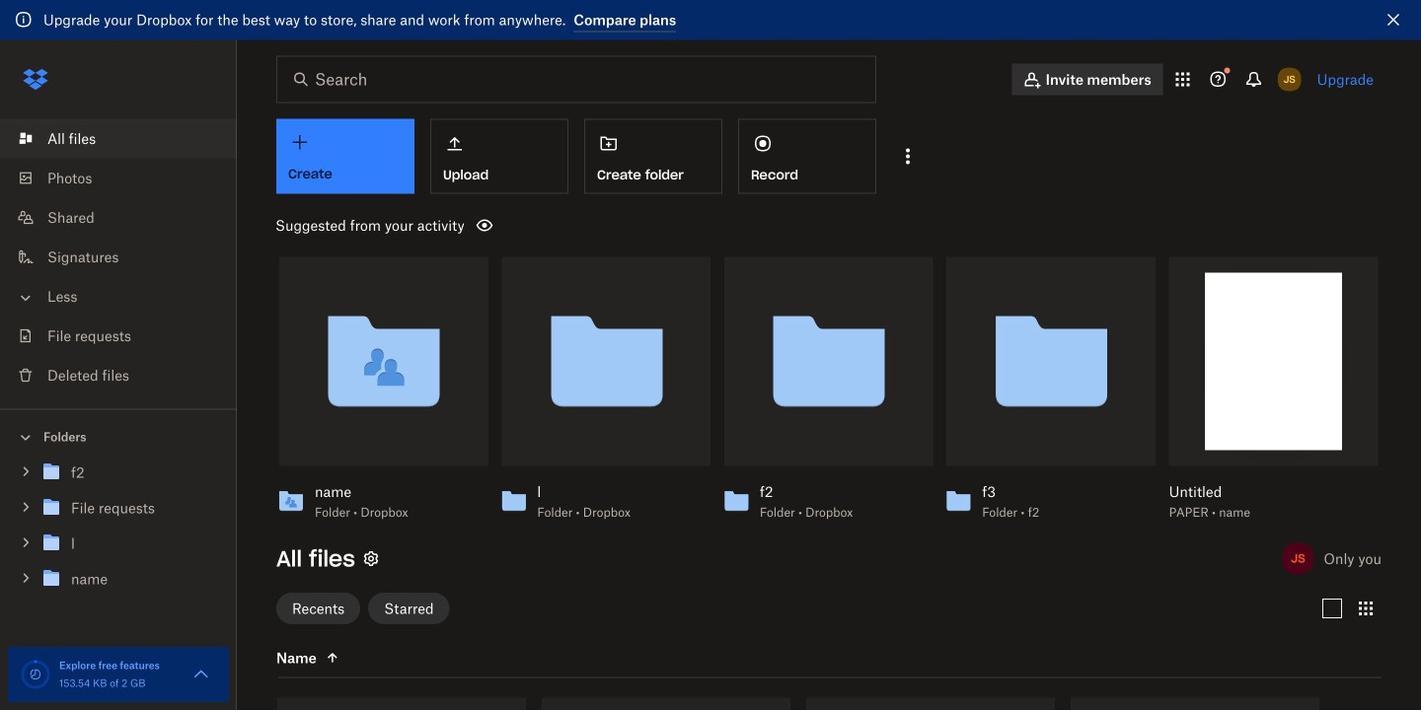 Task type: describe. For each thing, give the bounding box(es) containing it.
shared folder, name row
[[1071, 698, 1320, 711]]

quota usage image
[[20, 659, 51, 691]]

Search in folder "Dropbox" text field
[[315, 68, 835, 91]]

less image
[[16, 288, 36, 308]]



Task type: vqa. For each thing, say whether or not it's contained in the screenshot.
template stateless image
no



Task type: locate. For each thing, give the bounding box(es) containing it.
folder, l row
[[807, 698, 1055, 711]]

folder settings image
[[359, 547, 383, 571]]

group
[[0, 451, 237, 612]]

list item
[[0, 119, 237, 158]]

alert
[[0, 0, 1422, 40]]

quota usage progress bar
[[20, 659, 51, 691]]

dropbox image
[[16, 60, 55, 99]]

folder, file requests row
[[542, 698, 791, 711]]

folder, f2 row
[[277, 698, 526, 711]]

list
[[0, 107, 237, 409]]



